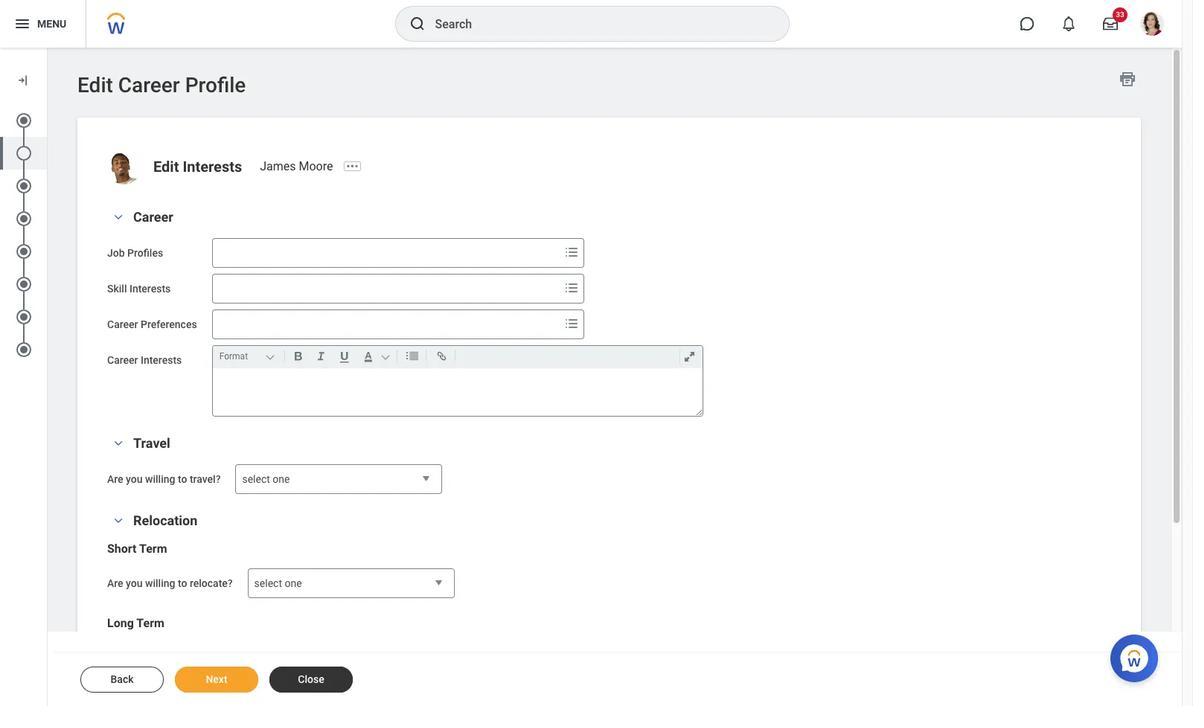 Task type: locate. For each thing, give the bounding box(es) containing it.
5 error image from the top
[[39, 308, 54, 326]]

2 willing from the top
[[145, 577, 175, 589]]

error image
[[39, 112, 54, 130], [39, 210, 54, 228]]

select one button inside the travel group
[[236, 464, 442, 495]]

1 to from the top
[[178, 473, 187, 485]]

select inside the travel group
[[242, 473, 270, 485]]

0 horizontal spatial edit
[[77, 73, 113, 98]]

to for travel?
[[178, 473, 187, 485]]

1 prompts image from the top
[[562, 243, 580, 261]]

short
[[107, 541, 137, 556]]

1 vertical spatial select one
[[254, 577, 302, 589]]

skill
[[107, 282, 127, 294]]

2 chevron down image from the top
[[109, 515, 127, 526]]

edit right transformation import 'icon'
[[77, 73, 113, 98]]

4 error image from the top
[[39, 275, 54, 293]]

travel button
[[133, 435, 170, 451]]

workday assistant region
[[1110, 629, 1164, 683]]

select for are you willing to travel?
[[242, 473, 270, 485]]

select one inside the travel group
[[242, 473, 290, 485]]

2 vertical spatial interests
[[141, 354, 182, 366]]

short term
[[107, 541, 167, 556]]

career
[[118, 73, 180, 98], [133, 209, 173, 224], [107, 318, 138, 330], [107, 354, 138, 366]]

chevron down image inside relocation group
[[109, 515, 127, 526]]

format group
[[216, 346, 705, 368]]

maximize image
[[679, 347, 699, 365]]

2 radio custom image from the top
[[15, 243, 33, 261]]

short term button
[[107, 541, 167, 556]]

select one right relocate?
[[254, 577, 302, 589]]

0 vertical spatial are
[[107, 473, 123, 485]]

0 vertical spatial willing
[[145, 473, 175, 485]]

0 vertical spatial select
[[242, 473, 270, 485]]

are down chevron down icon on the bottom left of page
[[107, 473, 123, 485]]

3 radio custom image from the top
[[15, 341, 33, 359]]

you
[[126, 473, 143, 485], [126, 577, 143, 589]]

willing for relocate?
[[145, 577, 175, 589]]

prompts image for skill interests
[[562, 279, 580, 297]]

profile
[[185, 73, 246, 98]]

radio custom image for first error icon from the top
[[15, 144, 33, 162]]

1 vertical spatial you
[[126, 577, 143, 589]]

career down skill at left top
[[107, 318, 138, 330]]

menu
[[37, 18, 66, 29]]

0 vertical spatial one
[[273, 473, 290, 485]]

33
[[1116, 10, 1124, 19]]

1 radio custom image from the top
[[15, 112, 33, 130]]

to inside the short term group
[[178, 577, 187, 589]]

Search Workday  search field
[[435, 7, 758, 40]]

error image
[[39, 144, 54, 162], [39, 177, 54, 195], [39, 243, 54, 261], [39, 275, 54, 293], [39, 308, 54, 326], [39, 341, 54, 359]]

interests right skill at left top
[[129, 282, 171, 294]]

action bar region
[[54, 652, 1182, 706]]

2 error image from the top
[[39, 177, 54, 195]]

radio custom image for 5th error icon from the bottom
[[15, 177, 33, 195]]

0 vertical spatial error image
[[39, 112, 54, 130]]

0 vertical spatial you
[[126, 473, 143, 485]]

1 vertical spatial prompts image
[[562, 279, 580, 297]]

are inside the short term group
[[107, 577, 123, 589]]

to left travel?
[[178, 473, 187, 485]]

prompts image
[[562, 243, 580, 261], [562, 279, 580, 297], [562, 314, 580, 332]]

33 button
[[1094, 7, 1128, 40]]

1 vertical spatial one
[[285, 577, 302, 589]]

radio custom image for third error icon from the top of the page
[[15, 243, 33, 261]]

search image
[[408, 15, 426, 33]]

inbox large image
[[1103, 16, 1118, 31]]

term inside group
[[139, 541, 167, 556]]

relocate?
[[190, 577, 233, 589]]

3 prompts image from the top
[[562, 314, 580, 332]]

prompts image for career preferences
[[562, 314, 580, 332]]

edit right employee's photo (james moore)
[[153, 157, 179, 175]]

select right travel?
[[242, 473, 270, 485]]

back button
[[80, 667, 164, 693]]

2 error image from the top
[[39, 210, 54, 228]]

one
[[273, 473, 290, 485], [285, 577, 302, 589]]

relocation button
[[133, 512, 197, 528]]

willing inside the travel group
[[145, 473, 175, 485]]

willing inside the short term group
[[145, 577, 175, 589]]

term
[[139, 541, 167, 556], [136, 616, 164, 630]]

interests for edit interests
[[183, 157, 242, 175]]

1 vertical spatial select
[[254, 577, 282, 589]]

1 vertical spatial chevron down image
[[109, 515, 127, 526]]

one inside the travel group
[[273, 473, 290, 485]]

chevron down image up "short"
[[109, 515, 127, 526]]

1 willing from the top
[[145, 473, 175, 485]]

1 vertical spatial radio custom image
[[15, 243, 33, 261]]

james moore
[[260, 159, 333, 173]]

term for long term
[[136, 616, 164, 630]]

to
[[178, 473, 187, 485], [178, 577, 187, 589]]

link image
[[431, 347, 452, 365]]

are
[[107, 473, 123, 485], [107, 577, 123, 589]]

term down relocation button
[[139, 541, 167, 556]]

term for short term
[[139, 541, 167, 556]]

to inside the travel group
[[178, 473, 187, 485]]

select one right travel?
[[242, 473, 290, 485]]

select one
[[242, 473, 290, 485], [254, 577, 302, 589]]

edit career profile
[[77, 73, 246, 98]]

5 radio custom image from the top
[[15, 308, 33, 326]]

you for are you willing to travel?
[[126, 473, 143, 485]]

are you willing to relocate?
[[107, 577, 233, 589]]

term right long
[[136, 616, 164, 630]]

1 vertical spatial interests
[[129, 282, 171, 294]]

select one button inside the short term group
[[248, 568, 454, 599]]

1 chevron down image from the top
[[109, 212, 127, 222]]

3 radio custom image from the top
[[15, 177, 33, 195]]

james
[[260, 159, 296, 173]]

1 vertical spatial to
[[178, 577, 187, 589]]

you down chevron down icon on the bottom left of page
[[126, 473, 143, 485]]

chevron down image left career button
[[109, 212, 127, 222]]

interests left 'james'
[[183, 157, 242, 175]]

are down "short"
[[107, 577, 123, 589]]

Job Profiles field
[[213, 239, 559, 266]]

2 prompts image from the top
[[562, 279, 580, 297]]

job profiles
[[107, 247, 163, 259]]

select one for are you willing to travel?
[[242, 473, 290, 485]]

travel group
[[107, 434, 1111, 495]]

italic image
[[311, 347, 331, 365]]

career button
[[133, 209, 173, 224]]

one inside the short term group
[[285, 577, 302, 589]]

1 vertical spatial willing
[[145, 577, 175, 589]]

radio custom image
[[15, 210, 33, 228], [15, 243, 33, 261], [15, 341, 33, 359]]

0 vertical spatial select one button
[[236, 464, 442, 495]]

career preferences
[[107, 318, 197, 330]]

1 vertical spatial are
[[107, 577, 123, 589]]

select one button
[[236, 464, 442, 495], [248, 568, 454, 599]]

moore
[[299, 159, 333, 173]]

1 you from the top
[[126, 473, 143, 485]]

are you willing to travel?
[[107, 473, 221, 485]]

career group
[[107, 208, 1111, 416]]

format
[[219, 351, 248, 361]]

career for career preferences
[[107, 318, 138, 330]]

0 vertical spatial term
[[139, 541, 167, 556]]

are inside the travel group
[[107, 473, 123, 485]]

radio custom image for 4th error icon from the top of the page
[[15, 275, 33, 293]]

0 vertical spatial radio custom image
[[15, 210, 33, 228]]

select right relocate?
[[254, 577, 282, 589]]

Career Preferences field
[[213, 311, 559, 338]]

to left relocate?
[[178, 577, 187, 589]]

willing down travel button
[[145, 473, 175, 485]]

bold image
[[288, 347, 308, 365]]

select
[[242, 473, 270, 485], [254, 577, 282, 589]]

1 vertical spatial term
[[136, 616, 164, 630]]

list
[[0, 98, 54, 372]]

career down career preferences
[[107, 354, 138, 366]]

1 are from the top
[[107, 473, 123, 485]]

you down 'short term' button
[[126, 577, 143, 589]]

1 vertical spatial error image
[[39, 210, 54, 228]]

2 to from the top
[[178, 577, 187, 589]]

one for are you willing to relocate?
[[285, 577, 302, 589]]

4 radio custom image from the top
[[15, 275, 33, 293]]

career up "profiles"
[[133, 209, 173, 224]]

0 vertical spatial interests
[[183, 157, 242, 175]]

0 vertical spatial chevron down image
[[109, 212, 127, 222]]

2 you from the top
[[126, 577, 143, 589]]

format button
[[216, 348, 281, 364]]

willing down short term
[[145, 577, 175, 589]]

0 vertical spatial prompts image
[[562, 243, 580, 261]]

radio custom image
[[15, 112, 33, 130], [15, 144, 33, 162], [15, 177, 33, 195], [15, 275, 33, 293], [15, 308, 33, 326]]

2 vertical spatial radio custom image
[[15, 341, 33, 359]]

travel
[[133, 435, 170, 451]]

radio custom image for first error icon from the bottom
[[15, 341, 33, 359]]

to for relocate?
[[178, 577, 187, 589]]

2 vertical spatial prompts image
[[562, 314, 580, 332]]

1 vertical spatial select one button
[[248, 568, 454, 599]]

interests
[[183, 157, 242, 175], [129, 282, 171, 294], [141, 354, 182, 366]]

interests down preferences on the top left
[[141, 354, 182, 366]]

you inside the short term group
[[126, 577, 143, 589]]

edit
[[77, 73, 113, 98], [153, 157, 179, 175]]

1 vertical spatial edit
[[153, 157, 179, 175]]

select inside the short term group
[[254, 577, 282, 589]]

1 horizontal spatial edit
[[153, 157, 179, 175]]

0 vertical spatial select one
[[242, 473, 290, 485]]

select one inside the short term group
[[254, 577, 302, 589]]

willing
[[145, 473, 175, 485], [145, 577, 175, 589]]

2 are from the top
[[107, 577, 123, 589]]

0 vertical spatial to
[[178, 473, 187, 485]]

2 radio custom image from the top
[[15, 144, 33, 162]]

chevron down image
[[109, 212, 127, 222], [109, 515, 127, 526]]

0 vertical spatial edit
[[77, 73, 113, 98]]

you inside the travel group
[[126, 473, 143, 485]]

transformation import image
[[16, 73, 31, 88]]

chevron down image for career
[[109, 212, 127, 222]]



Task type: describe. For each thing, give the bounding box(es) containing it.
menu button
[[0, 0, 86, 48]]

close
[[298, 674, 324, 685]]

profiles
[[127, 247, 163, 259]]

long term button
[[107, 616, 164, 630]]

relocation group
[[107, 512, 1111, 672]]

interests for career interests
[[141, 354, 182, 366]]

preferences
[[141, 318, 197, 330]]

employee's photo (james moore) image
[[107, 150, 141, 184]]

edit for edit career profile
[[77, 73, 113, 98]]

long term
[[107, 616, 164, 630]]

6 error image from the top
[[39, 341, 54, 359]]

one for are you willing to travel?
[[273, 473, 290, 485]]

back
[[111, 674, 134, 685]]

short term group
[[107, 541, 1111, 599]]

notifications large image
[[1061, 16, 1076, 31]]

next
[[206, 674, 227, 685]]

radio custom image for first error image from the top
[[15, 112, 33, 130]]

career for career
[[133, 209, 173, 224]]

print image
[[1119, 70, 1137, 88]]

reading pane region
[[48, 48, 1182, 706]]

1 radio custom image from the top
[[15, 210, 33, 228]]

edit for edit interests
[[153, 157, 179, 175]]

you for are you willing to relocate?
[[126, 577, 143, 589]]

career for career interests
[[107, 354, 138, 366]]

next button
[[175, 667, 258, 693]]

select one for are you willing to relocate?
[[254, 577, 302, 589]]

profile logan mcneil image
[[1140, 12, 1164, 39]]

3 error image from the top
[[39, 243, 54, 261]]

bulleted list image
[[402, 347, 423, 365]]

justify image
[[13, 15, 31, 33]]

prompts image for job profiles
[[562, 243, 580, 261]]

james moore element
[[260, 159, 342, 173]]

career interests
[[107, 354, 182, 366]]

underline image
[[334, 347, 355, 365]]

job
[[107, 247, 125, 259]]

close button
[[269, 667, 353, 693]]

1 error image from the top
[[39, 112, 54, 130]]

are for are you willing to travel?
[[107, 473, 123, 485]]

Career Interests text field
[[213, 368, 702, 416]]

are for are you willing to relocate?
[[107, 577, 123, 589]]

chevron down image for relocation
[[109, 515, 127, 526]]

skill interests
[[107, 282, 171, 294]]

Skill Interests field
[[213, 275, 559, 302]]

interests for skill interests
[[129, 282, 171, 294]]

radio custom image for fifth error icon from the top of the page
[[15, 308, 33, 326]]

relocation
[[133, 512, 197, 528]]

willing for travel?
[[145, 473, 175, 485]]

select for are you willing to relocate?
[[254, 577, 282, 589]]

edit interests
[[153, 157, 242, 175]]

1 error image from the top
[[39, 144, 54, 162]]

chevron down image
[[109, 438, 127, 448]]

select one button for are you willing to relocate?
[[248, 568, 454, 599]]

travel?
[[190, 473, 221, 485]]

career left profile
[[118, 73, 180, 98]]

long
[[107, 616, 134, 630]]

select one button for are you willing to travel?
[[236, 464, 442, 495]]



Task type: vqa. For each thing, say whether or not it's contained in the screenshot.
3rd prompts Icon from the bottom of the Career group
yes



